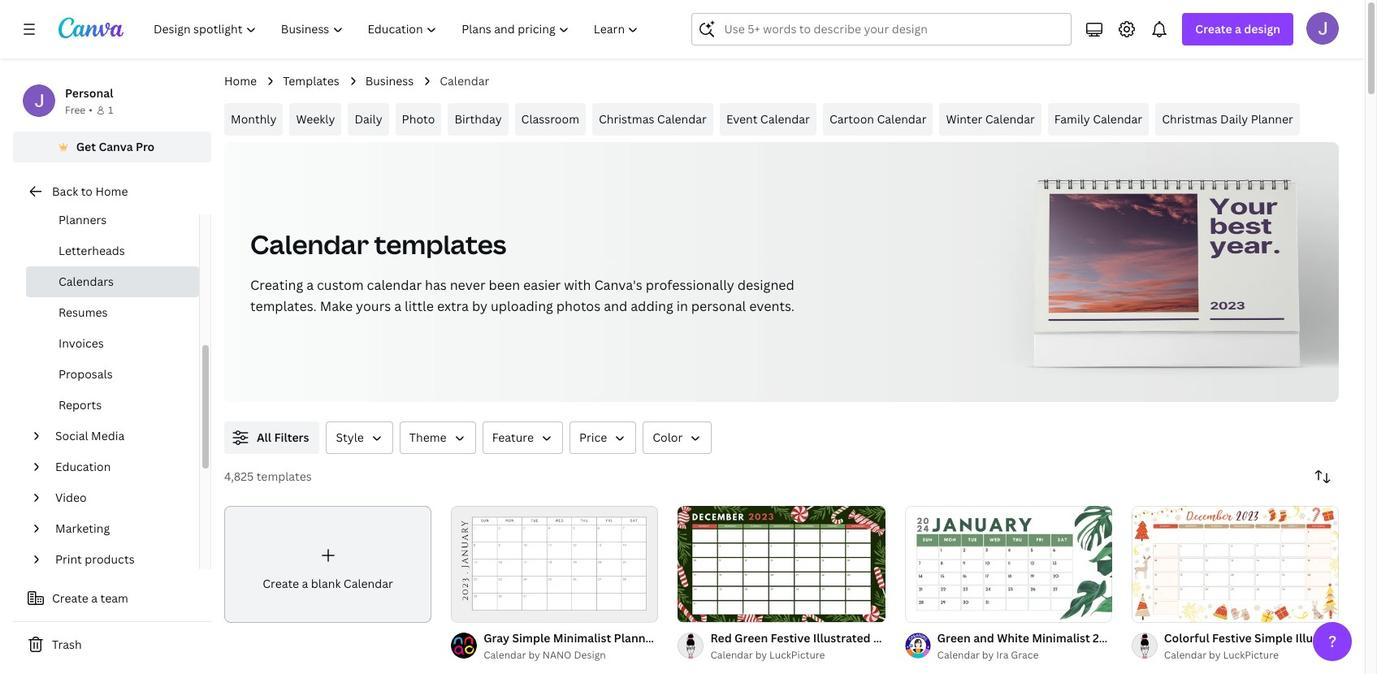 Task type: describe. For each thing, give the bounding box(es) containing it.
by inside creating a custom calendar has never been easier with canva's professionally designed templates. make yours a little extra by uploading photos and adding in personal events.
[[472, 297, 488, 315]]

little
[[405, 297, 434, 315]]

calendar by luckpicture link for red green festive illustrated holiday candy december 2023 monthly calendar image
[[711, 648, 885, 664]]

video
[[55, 490, 87, 505]]

cartoon calendar
[[830, 111, 927, 127]]

ira
[[996, 648, 1009, 662]]

team
[[100, 591, 128, 606]]

canva
[[99, 139, 133, 154]]

0 horizontal spatial 1
[[108, 103, 113, 117]]

trash link
[[13, 629, 211, 661]]

custom
[[317, 276, 364, 294]]

monthly link
[[224, 103, 283, 136]]

events.
[[749, 297, 795, 315]]

print products link
[[49, 544, 189, 575]]

planners
[[59, 212, 107, 228]]

education link
[[49, 452, 189, 483]]

calendar by luckpicture for calendar by luckpicture link corresponding to colorful festive simple illustrated christmas holiday decor december 2023 monthly calendar image
[[1164, 648, 1279, 662]]

home link
[[224, 72, 257, 90]]

extra
[[437, 297, 469, 315]]

christmas daily planner
[[1162, 111, 1294, 127]]

templates link
[[283, 72, 339, 90]]

all filters
[[257, 430, 309, 445]]

marketing
[[55, 521, 110, 536]]

create a design button
[[1183, 13, 1294, 46]]

get canva pro button
[[13, 132, 211, 163]]

and inside green and white minimalist 2024 calendar calendar by ira grace
[[974, 630, 994, 646]]

christmas calendar
[[599, 111, 707, 127]]

social media
[[55, 428, 125, 444]]

1 of 12 link for white
[[905, 506, 1112, 623]]

reports
[[59, 397, 102, 413]]

green and white minimalist 2024 calendar calendar by ira grace
[[937, 630, 1173, 662]]

back to home link
[[13, 176, 211, 208]]

event
[[726, 111, 758, 127]]

green and white minimalist 2024 calendar link
[[937, 630, 1173, 648]]

christmas calendar link
[[592, 103, 713, 136]]

theme
[[409, 430, 447, 445]]

get
[[76, 139, 96, 154]]

creating a custom calendar has never been easier with canva's professionally designed templates. make yours a little extra by uploading photos and adding in personal events.
[[250, 276, 795, 315]]

red green festive illustrated holiday candy december 2023 monthly calendar image
[[678, 506, 885, 623]]

cartoon
[[830, 111, 874, 127]]

event calendar
[[726, 111, 810, 127]]

all
[[257, 430, 271, 445]]

designed
[[738, 276, 795, 294]]

create for create a team
[[52, 591, 88, 606]]

create for create a design
[[1196, 21, 1232, 37]]

style
[[336, 430, 364, 445]]

make
[[320, 297, 353, 315]]

green and white minimalist 2024 calendar image
[[905, 506, 1112, 623]]

of for green and white minimalist 2024 calendar
[[923, 603, 932, 615]]

gray simple minimalist planner 2023 calendar image
[[451, 506, 659, 623]]

price
[[579, 430, 607, 445]]

Sort by button
[[1307, 461, 1339, 493]]

create a blank calendar element
[[224, 506, 432, 623]]

style button
[[326, 422, 393, 454]]

simple
[[512, 630, 551, 646]]

1 for gray
[[463, 603, 467, 615]]

a for blank
[[302, 576, 308, 591]]

templates for calendar templates
[[374, 227, 507, 262]]

2023
[[660, 630, 687, 646]]

professionally
[[646, 276, 734, 294]]

1 for green
[[916, 603, 921, 615]]

trash
[[52, 637, 82, 653]]

luckpicture for colorful festive simple illustrated christmas holiday decor december 2023 monthly calendar image
[[1223, 648, 1279, 662]]

weekly link
[[290, 103, 342, 136]]

white
[[997, 630, 1029, 646]]

products
[[85, 552, 135, 567]]

calendar by luckpicture link for colorful festive simple illustrated christmas holiday decor december 2023 monthly calendar image
[[1164, 648, 1339, 664]]

classroom link
[[515, 103, 586, 136]]

creating
[[250, 276, 303, 294]]

monthly
[[231, 111, 277, 127]]

grace
[[1011, 648, 1039, 662]]

letterheads
[[59, 243, 125, 258]]

has
[[425, 276, 447, 294]]

resumes link
[[26, 297, 199, 328]]

12 for green
[[934, 603, 944, 615]]

a for design
[[1235, 21, 1242, 37]]

calendars
[[59, 274, 114, 289]]

been
[[489, 276, 520, 294]]

feature
[[492, 430, 534, 445]]

planner inside gray simple minimalist planner 2023 calendar calendar by nano design
[[614, 630, 657, 646]]

reports link
[[26, 390, 199, 421]]

planner inside "link"
[[1251, 111, 1294, 127]]

12 for gray
[[481, 603, 490, 615]]

christmas for christmas calendar
[[599, 111, 654, 127]]

design
[[1244, 21, 1281, 37]]

event calendar link
[[720, 103, 817, 136]]

nano
[[543, 648, 572, 662]]

cartoon calendar link
[[823, 103, 933, 136]]

personal
[[65, 85, 113, 101]]

pro
[[136, 139, 155, 154]]

business
[[365, 73, 414, 89]]

calendar by nano design link
[[484, 648, 659, 664]]

calendar
[[367, 276, 422, 294]]

1 of 12 link for minimalist
[[451, 506, 659, 623]]

never
[[450, 276, 486, 294]]

create a blank calendar
[[263, 576, 393, 591]]



Task type: locate. For each thing, give the bounding box(es) containing it.
by inside green and white minimalist 2024 calendar calendar by ira grace
[[982, 648, 994, 662]]

0 horizontal spatial 1 of 12 link
[[451, 506, 659, 623]]

create left 'design'
[[1196, 21, 1232, 37]]

minimalist up the grace
[[1032, 630, 1090, 646]]

2 1 of 12 from the left
[[916, 603, 944, 615]]

with
[[564, 276, 591, 294]]

2 luckpicture from the left
[[1223, 648, 1279, 662]]

2 calendar by luckpicture from the left
[[1164, 648, 1279, 662]]

12 up green
[[934, 603, 944, 615]]

1 vertical spatial home
[[95, 184, 128, 199]]

calendar templates
[[250, 227, 507, 262]]

education
[[55, 459, 111, 475]]

back to home
[[52, 184, 128, 199]]

1 of 12 link up simple
[[451, 506, 659, 623]]

home right 'to'
[[95, 184, 128, 199]]

2 daily from the left
[[1220, 111, 1248, 127]]

gray
[[484, 630, 510, 646]]

calendar templates image
[[992, 142, 1339, 402], [1034, 184, 1300, 332]]

a inside button
[[91, 591, 98, 606]]

1 vertical spatial and
[[974, 630, 994, 646]]

create a design
[[1196, 21, 1281, 37]]

1 of 12
[[463, 603, 490, 615], [916, 603, 944, 615]]

a inside dropdown button
[[1235, 21, 1242, 37]]

0 horizontal spatial templates
[[257, 469, 312, 484]]

None search field
[[692, 13, 1072, 46]]

1 horizontal spatial 12
[[934, 603, 944, 615]]

uploading
[[491, 297, 553, 315]]

all filters button
[[224, 422, 320, 454]]

by inside gray simple minimalist planner 2023 calendar calendar by nano design
[[529, 648, 540, 662]]

a left team
[[91, 591, 98, 606]]

1 horizontal spatial christmas
[[1162, 111, 1218, 127]]

business link
[[365, 72, 414, 90]]

christmas daily planner link
[[1156, 103, 1300, 136]]

2 calendar by luckpicture link from the left
[[1164, 648, 1339, 664]]

color button
[[643, 422, 712, 454]]

proposals
[[59, 366, 113, 382]]

1 of 12 up green
[[916, 603, 944, 615]]

a left custom
[[306, 276, 314, 294]]

in
[[677, 297, 688, 315]]

birthday link
[[448, 103, 508, 136]]

1 of 12 for gray
[[463, 603, 490, 615]]

1 horizontal spatial calendar by luckpicture
[[1164, 648, 1279, 662]]

templates down all filters
[[257, 469, 312, 484]]

family calendar link
[[1048, 103, 1149, 136]]

jacob simon image
[[1307, 12, 1339, 45]]

a for custom
[[306, 276, 314, 294]]

and left white
[[974, 630, 994, 646]]

2 12 from the left
[[934, 603, 944, 615]]

daily
[[355, 111, 382, 127], [1220, 111, 1248, 127]]

0 horizontal spatial minimalist
[[553, 630, 611, 646]]

personal
[[691, 297, 746, 315]]

invoices link
[[26, 328, 199, 359]]

photo
[[402, 111, 435, 127]]

color
[[653, 430, 683, 445]]

top level navigation element
[[143, 13, 653, 46]]

1 horizontal spatial calendar by luckpicture link
[[1164, 648, 1339, 664]]

christmas for christmas daily planner
[[1162, 111, 1218, 127]]

1 christmas from the left
[[599, 111, 654, 127]]

birthday
[[455, 111, 502, 127]]

a left blank
[[302, 576, 308, 591]]

1 1 of 12 link from the left
[[451, 506, 659, 623]]

photos
[[556, 297, 601, 315]]

1 of 12 link up white
[[905, 506, 1112, 623]]

1 vertical spatial templates
[[257, 469, 312, 484]]

a for team
[[91, 591, 98, 606]]

4,825
[[224, 469, 254, 484]]

1 12 from the left
[[481, 603, 490, 615]]

create left blank
[[263, 576, 299, 591]]

and
[[604, 297, 628, 315], [974, 630, 994, 646]]

daily inside christmas daily planner "link"
[[1220, 111, 1248, 127]]

a
[[1235, 21, 1242, 37], [306, 276, 314, 294], [394, 297, 402, 315], [302, 576, 308, 591], [91, 591, 98, 606]]

1 horizontal spatial and
[[974, 630, 994, 646]]

luckpicture for red green festive illustrated holiday candy december 2023 monthly calendar image
[[770, 648, 825, 662]]

filters
[[274, 430, 309, 445]]

1 1 of 12 from the left
[[463, 603, 490, 615]]

christmas
[[599, 111, 654, 127], [1162, 111, 1218, 127]]

1 minimalist from the left
[[553, 630, 611, 646]]

2 of from the left
[[923, 603, 932, 615]]

1 horizontal spatial 1 of 12
[[916, 603, 944, 615]]

0 horizontal spatial christmas
[[599, 111, 654, 127]]

resumes
[[59, 305, 108, 320]]

by
[[472, 297, 488, 315], [529, 648, 540, 662], [755, 648, 767, 662], [982, 648, 994, 662], [1209, 648, 1221, 662]]

free •
[[65, 103, 93, 117]]

0 horizontal spatial calendar by luckpicture
[[711, 648, 825, 662]]

•
[[89, 103, 93, 117]]

minimalist up "design"
[[553, 630, 611, 646]]

1 horizontal spatial of
[[923, 603, 932, 615]]

1 horizontal spatial luckpicture
[[1223, 648, 1279, 662]]

0 vertical spatial templates
[[374, 227, 507, 262]]

1 of 12 for green
[[916, 603, 944, 615]]

create a blank calendar link
[[224, 506, 432, 623]]

create inside 'create a design' dropdown button
[[1196, 21, 1232, 37]]

proposals link
[[26, 359, 199, 390]]

0 horizontal spatial planner
[[614, 630, 657, 646]]

1 horizontal spatial home
[[224, 73, 257, 89]]

1 calendar by luckpicture link from the left
[[711, 648, 885, 664]]

1 of 12 link
[[451, 506, 659, 623], [905, 506, 1112, 623]]

video link
[[49, 483, 189, 514]]

1 daily from the left
[[355, 111, 382, 127]]

blank
[[311, 576, 341, 591]]

2 christmas from the left
[[1162, 111, 1218, 127]]

gray simple minimalist planner 2023 calendar calendar by nano design
[[484, 630, 740, 662]]

minimalist
[[553, 630, 611, 646], [1032, 630, 1090, 646]]

1 of from the left
[[469, 603, 478, 615]]

colorful festive simple illustrated christmas holiday decor december 2023 monthly calendar image
[[1132, 506, 1339, 623]]

templates for 4,825 templates
[[257, 469, 312, 484]]

daily inside "link"
[[355, 111, 382, 127]]

get canva pro
[[76, 139, 155, 154]]

0 horizontal spatial create
[[52, 591, 88, 606]]

1 horizontal spatial daily
[[1220, 111, 1248, 127]]

minimalist inside green and white minimalist 2024 calendar calendar by ira grace
[[1032, 630, 1090, 646]]

0 horizontal spatial home
[[95, 184, 128, 199]]

planners link
[[26, 205, 199, 236]]

photo link
[[395, 103, 442, 136]]

0 horizontal spatial 12
[[481, 603, 490, 615]]

12
[[481, 603, 490, 615], [934, 603, 944, 615]]

of for gray simple minimalist planner 2023 calendar
[[469, 603, 478, 615]]

0 horizontal spatial and
[[604, 297, 628, 315]]

templates up has
[[374, 227, 507, 262]]

calendar by luckpicture
[[711, 648, 825, 662], [1164, 648, 1279, 662]]

1 of 12 up gray
[[463, 603, 490, 615]]

1 calendar by luckpicture from the left
[[711, 648, 825, 662]]

0 vertical spatial planner
[[1251, 111, 1294, 127]]

create
[[1196, 21, 1232, 37], [263, 576, 299, 591], [52, 591, 88, 606]]

2 horizontal spatial 1
[[916, 603, 921, 615]]

1 horizontal spatial 1 of 12 link
[[905, 506, 1112, 623]]

print products
[[55, 552, 135, 567]]

0 horizontal spatial calendar by luckpicture link
[[711, 648, 885, 664]]

and down canva's
[[604, 297, 628, 315]]

family calendar
[[1055, 111, 1143, 127]]

1 luckpicture from the left
[[770, 648, 825, 662]]

winter calendar link
[[940, 103, 1042, 136]]

1 horizontal spatial create
[[263, 576, 299, 591]]

2 horizontal spatial create
[[1196, 21, 1232, 37]]

canva's
[[594, 276, 643, 294]]

create down print
[[52, 591, 88, 606]]

2024
[[1093, 630, 1120, 646]]

of
[[469, 603, 478, 615], [923, 603, 932, 615]]

daily link
[[348, 103, 389, 136]]

create inside 'create a blank calendar' element
[[263, 576, 299, 591]]

home up monthly
[[224, 73, 257, 89]]

2 1 of 12 link from the left
[[905, 506, 1112, 623]]

1 horizontal spatial templates
[[374, 227, 507, 262]]

a left 'design'
[[1235, 21, 1242, 37]]

weekly
[[296, 111, 335, 127]]

and inside creating a custom calendar has never been easier with canva's professionally designed templates. make yours a little extra by uploading photos and adding in personal events.
[[604, 297, 628, 315]]

free
[[65, 103, 86, 117]]

price button
[[570, 422, 636, 454]]

calendar inside "link"
[[657, 111, 707, 127]]

0 vertical spatial and
[[604, 297, 628, 315]]

1 horizontal spatial 1
[[463, 603, 467, 615]]

2 minimalist from the left
[[1032, 630, 1090, 646]]

create for create a blank calendar
[[263, 576, 299, 591]]

12 up gray
[[481, 603, 490, 615]]

marketing link
[[49, 514, 189, 544]]

a left little
[[394, 297, 402, 315]]

0 horizontal spatial daily
[[355, 111, 382, 127]]

calendar by luckpicture for red green festive illustrated holiday candy december 2023 monthly calendar image's calendar by luckpicture link
[[711, 648, 825, 662]]

0 horizontal spatial of
[[469, 603, 478, 615]]

calendar by ira grace link
[[937, 648, 1112, 664]]

1 horizontal spatial planner
[[1251, 111, 1294, 127]]

create inside create a team button
[[52, 591, 88, 606]]

planner
[[1251, 111, 1294, 127], [614, 630, 657, 646]]

0 horizontal spatial 1 of 12
[[463, 603, 490, 615]]

back
[[52, 184, 78, 199]]

theme button
[[400, 422, 476, 454]]

1 horizontal spatial minimalist
[[1032, 630, 1090, 646]]

1 vertical spatial planner
[[614, 630, 657, 646]]

minimalist inside gray simple minimalist planner 2023 calendar calendar by nano design
[[553, 630, 611, 646]]

1
[[108, 103, 113, 117], [463, 603, 467, 615], [916, 603, 921, 615]]

Search search field
[[724, 14, 1062, 45]]

family
[[1055, 111, 1090, 127]]

0 vertical spatial home
[[224, 73, 257, 89]]

0 horizontal spatial luckpicture
[[770, 648, 825, 662]]



Task type: vqa. For each thing, say whether or not it's contained in the screenshot.
the bottommost Title Link
no



